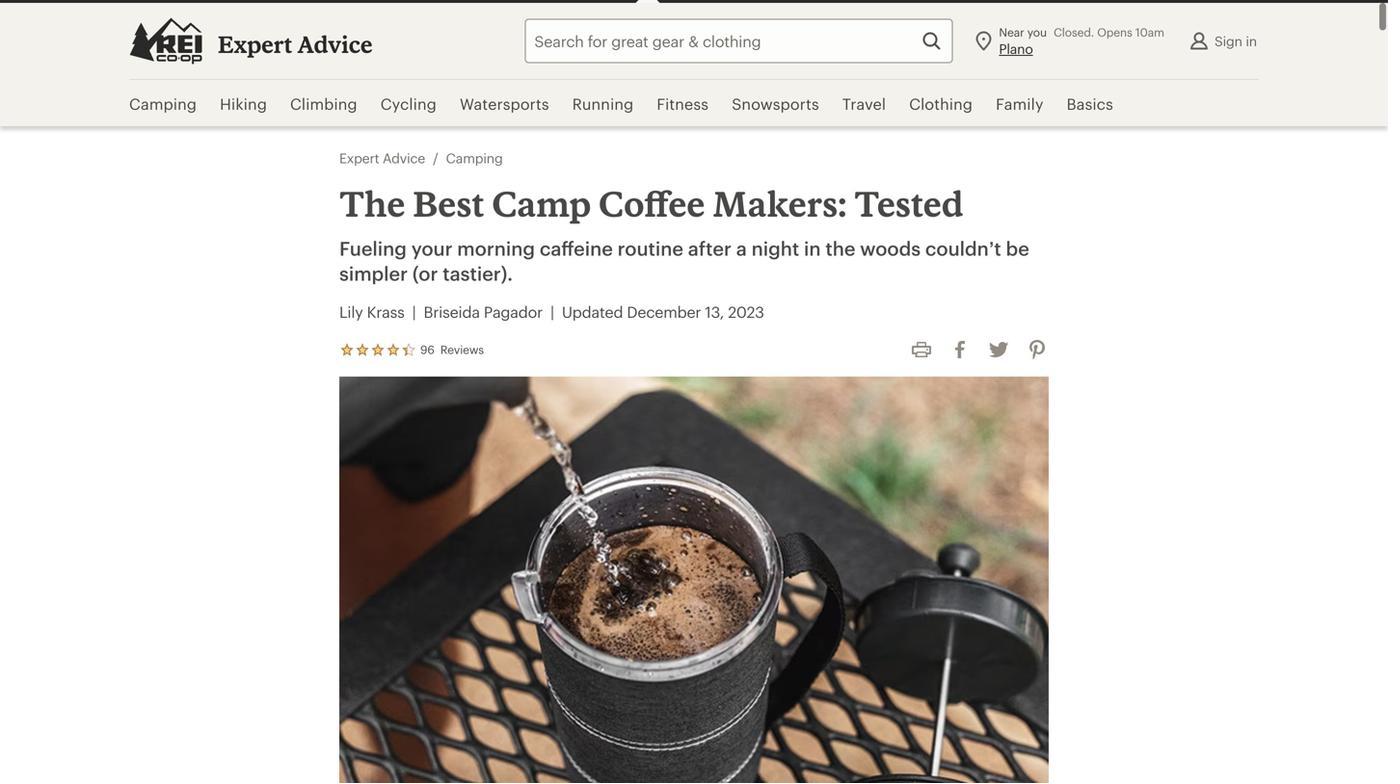 Task type: locate. For each thing, give the bounding box(es) containing it.
coffee
[[599, 183, 705, 224]]

0 horizontal spatial in
[[804, 237, 821, 260]]

expert for expert advice
[[218, 30, 292, 58]]

reviews
[[440, 343, 484, 357]]

advice inside banner
[[297, 30, 373, 58]]

96 reviews
[[420, 343, 484, 357]]

travel button
[[831, 80, 898, 128]]

night
[[751, 237, 799, 260]]

camping
[[129, 95, 197, 113], [446, 150, 503, 166]]

0 horizontal spatial advice
[[297, 30, 373, 58]]

1 vertical spatial expert
[[339, 150, 379, 166]]

(or
[[412, 262, 438, 285]]

camping inside dropdown button
[[129, 95, 197, 113]]

advice left '/'
[[383, 150, 425, 166]]

fueling your morning caffeine routine after a night in the woods couldn't be simpler (or tastier).
[[339, 237, 1029, 285]]

briseida
[[424, 303, 480, 321]]

in
[[1246, 33, 1257, 49], [804, 237, 821, 260]]

expert up hiking
[[218, 30, 292, 58]]

0 horizontal spatial camping
[[129, 95, 197, 113]]

0 vertical spatial expert
[[218, 30, 292, 58]]

expert
[[218, 30, 292, 58], [339, 150, 379, 166]]

in inside sign in link
[[1246, 33, 1257, 49]]

expert inside banner
[[218, 30, 292, 58]]

basics button
[[1055, 80, 1125, 128]]

1 | from the left
[[412, 303, 416, 321]]

1 horizontal spatial in
[[1246, 33, 1257, 49]]

None search field
[[490, 19, 953, 63]]

routine
[[618, 237, 683, 260]]

0 horizontal spatial |
[[412, 303, 416, 321]]

near you closed. opens 10am plano
[[999, 25, 1164, 56]]

couldn't
[[925, 237, 1001, 260]]

|
[[412, 303, 416, 321], [550, 303, 554, 321]]

family
[[996, 95, 1044, 113]]

96
[[420, 343, 434, 357]]

fitness button
[[645, 80, 720, 128]]

2 | from the left
[[550, 303, 554, 321]]

0 vertical spatial in
[[1246, 33, 1257, 49]]

running button
[[561, 80, 645, 128]]

1 vertical spatial in
[[804, 237, 821, 260]]

1 horizontal spatial expert
[[339, 150, 379, 166]]

clothing
[[909, 95, 973, 113]]

expert advice / camping
[[339, 150, 503, 166]]

expert up the
[[339, 150, 379, 166]]

best
[[413, 183, 485, 224]]

closed.
[[1054, 25, 1094, 39]]

camping button
[[129, 80, 208, 128]]

0 vertical spatial expert advice link
[[218, 30, 373, 59]]

climbing button
[[279, 80, 369, 128]]

expert advice banner
[[0, 0, 1388, 128]]

expert advice link up climbing
[[218, 30, 373, 59]]

hiking button
[[208, 80, 279, 128]]

woods
[[860, 237, 921, 260]]

rei co-op, go to rei.com home page link
[[129, 18, 202, 64]]

0 vertical spatial camping
[[129, 95, 197, 113]]

opens
[[1097, 25, 1132, 39]]

a
[[736, 237, 747, 260]]

fueling
[[339, 237, 407, 260]]

1 vertical spatial advice
[[383, 150, 425, 166]]

0 vertical spatial advice
[[297, 30, 373, 58]]

expert advice link up the
[[339, 149, 425, 167]]

| right krass
[[412, 303, 416, 321]]

watersports
[[460, 95, 549, 113]]

climbing
[[290, 95, 357, 113]]

10am
[[1135, 25, 1164, 39]]

snowsports
[[732, 95, 819, 113]]

camping down rei co-op, go to rei.com home page image
[[129, 95, 197, 113]]

camping right '/'
[[446, 150, 503, 166]]

| right pagador
[[550, 303, 554, 321]]

expert advice link
[[218, 30, 373, 59], [339, 149, 425, 167]]

cycling button
[[369, 80, 448, 128]]

/
[[433, 150, 438, 166]]

0 horizontal spatial expert
[[218, 30, 292, 58]]

1 vertical spatial camping
[[446, 150, 503, 166]]

in right sign
[[1246, 33, 1257, 49]]

in left 'the'
[[804, 237, 821, 260]]

advice up climbing
[[297, 30, 373, 58]]

expert advice link inside banner
[[218, 30, 373, 59]]

the best camp coffee makers: tested
[[339, 183, 963, 224]]

13,
[[705, 303, 724, 321]]

morning
[[457, 237, 535, 260]]

None field
[[525, 19, 953, 63]]

sign in
[[1215, 33, 1257, 49]]

none field inside expert advice banner
[[525, 19, 953, 63]]

camper brewing coffee with the gsi outdoors java press image
[[339, 377, 1049, 784]]

1 horizontal spatial advice
[[383, 150, 425, 166]]

advice
[[297, 30, 373, 58], [383, 150, 425, 166]]

1 horizontal spatial |
[[550, 303, 554, 321]]



Task type: describe. For each thing, give the bounding box(es) containing it.
search image
[[920, 29, 943, 53]]

lily krass | briseida pagador | updated december 13, 2023
[[339, 303, 764, 321]]

lily
[[339, 303, 363, 321]]

basics
[[1067, 95, 1113, 113]]

rei co-op, go to rei.com home page image
[[129, 18, 202, 64]]

sign in link
[[1180, 22, 1265, 60]]

tested
[[854, 183, 963, 224]]

none search field inside expert advice banner
[[490, 19, 953, 63]]

Search for great gear & clothing text field
[[525, 19, 953, 63]]

hiking
[[220, 95, 267, 113]]

camp
[[492, 183, 591, 224]]

makers:
[[713, 183, 847, 224]]

advice for expert advice
[[297, 30, 373, 58]]

caffeine
[[540, 237, 613, 260]]

near
[[999, 25, 1024, 39]]

running
[[572, 95, 634, 113]]

your
[[411, 237, 453, 260]]

tastier).
[[443, 262, 513, 285]]

advice for expert advice / camping
[[383, 150, 425, 166]]

family button
[[984, 80, 1055, 128]]

fitness
[[657, 95, 709, 113]]

you
[[1027, 25, 1047, 39]]

updated
[[562, 303, 623, 321]]

sign
[[1215, 33, 1242, 49]]

simpler
[[339, 262, 408, 285]]

1 horizontal spatial camping
[[446, 150, 503, 166]]

snowsports button
[[720, 80, 831, 128]]

be
[[1006, 237, 1029, 260]]

camping link
[[446, 149, 503, 167]]

2023
[[728, 303, 764, 321]]

the
[[339, 183, 405, 224]]

krass
[[367, 303, 404, 321]]

in inside fueling your morning caffeine routine after a night in the woods couldn't be simpler (or tastier).
[[804, 237, 821, 260]]

travel
[[842, 95, 886, 113]]

cycling
[[381, 95, 437, 113]]

the
[[825, 237, 855, 260]]

december
[[627, 303, 701, 321]]

1 vertical spatial expert advice link
[[339, 149, 425, 167]]

after
[[688, 237, 731, 260]]

clothing button
[[898, 80, 984, 128]]

expert for expert advice / camping
[[339, 150, 379, 166]]

expert advice
[[218, 30, 373, 58]]

watersports button
[[448, 80, 561, 128]]

plano
[[999, 41, 1033, 56]]

pagador
[[484, 303, 543, 321]]



Task type: vqa. For each thing, say whether or not it's contained in the screenshot.
camper brewing coffee with the gsi outdoors java press image
yes



